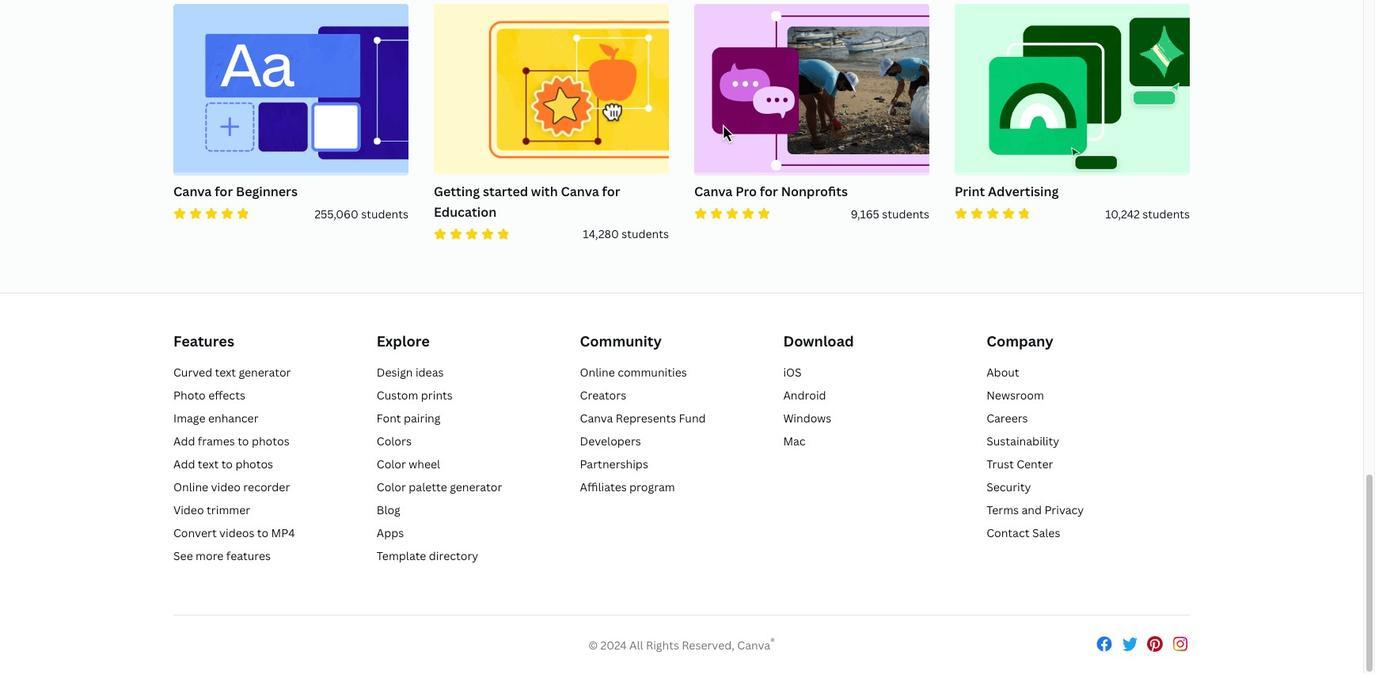 Task type: describe. For each thing, give the bounding box(es) containing it.
palette
[[409, 480, 447, 495]]

android link
[[783, 388, 826, 403]]

about newsroom careers sustainability trust center security terms and privacy contact sales
[[987, 365, 1084, 540]]

custom prints link
[[377, 388, 453, 403]]

print advertising link
[[955, 182, 1190, 206]]

1 vertical spatial photos
[[235, 457, 273, 472]]

videos
[[219, 525, 255, 540]]

mac link
[[783, 434, 806, 449]]

255,060 students
[[315, 206, 409, 221]]

advertising
[[988, 183, 1059, 200]]

windows link
[[783, 411, 832, 426]]

canva inside getting started with canva for education
[[561, 183, 599, 200]]

getting started with canva for education image
[[434, 4, 669, 176]]

all
[[630, 638, 643, 653]]

photo effects link
[[173, 388, 245, 403]]

mac
[[783, 434, 806, 449]]

terms
[[987, 502, 1019, 518]]

canva left pro
[[694, 183, 733, 200]]

education
[[434, 203, 497, 221]]

© 2024 all rights reserved, canva ®
[[588, 636, 775, 653]]

©
[[588, 638, 598, 653]]

canva for beginners
[[173, 183, 298, 200]]

privacy
[[1045, 502, 1084, 518]]

recorder
[[243, 480, 290, 495]]

video trimmer link
[[173, 502, 250, 518]]

students for getting started with canva for education
[[622, 227, 669, 242]]

about
[[987, 365, 1019, 380]]

partnerships
[[580, 457, 648, 472]]

canva inside online communities creators canva represents fund developers partnerships affiliates program
[[580, 411, 613, 426]]

about link
[[987, 365, 1019, 380]]

2 horizontal spatial to
[[257, 525, 269, 540]]

colors
[[377, 434, 412, 449]]

online inside curved text generator photo effects image enhancer add frames to photos add text to photos online video recorder video trimmer convert videos to mp4 see more features
[[173, 480, 208, 495]]

1 vertical spatial text
[[198, 457, 219, 472]]

for inside 'canva for beginners' link
[[215, 183, 233, 200]]

canva pro for nonprofits
[[694, 183, 848, 200]]

windows
[[783, 411, 832, 426]]

font pairing link
[[377, 411, 441, 426]]

creators link
[[580, 388, 626, 403]]

reserved,
[[682, 638, 735, 653]]

apps link
[[377, 525, 404, 540]]

online communities link
[[580, 365, 687, 380]]

partnerships link
[[580, 457, 648, 472]]

sales
[[1032, 525, 1060, 540]]

prints
[[421, 388, 453, 403]]

affiliates
[[580, 480, 627, 495]]

getting started with canva for education
[[434, 183, 620, 221]]

trust center link
[[987, 457, 1053, 472]]

program
[[629, 480, 675, 495]]

security
[[987, 480, 1031, 495]]

center
[[1017, 457, 1053, 472]]

ideas
[[416, 365, 444, 380]]

creators
[[580, 388, 626, 403]]

photo
[[173, 388, 206, 403]]

online video recorder link
[[173, 480, 290, 495]]

getting
[[434, 183, 480, 200]]

video
[[173, 502, 204, 518]]

sustainability link
[[987, 434, 1059, 449]]

terms and privacy link
[[987, 502, 1084, 518]]

contact sales link
[[987, 525, 1060, 540]]

2024
[[601, 638, 627, 653]]

developers link
[[580, 434, 641, 449]]

video
[[211, 480, 241, 495]]

10,242 students
[[1105, 206, 1190, 221]]

font
[[377, 411, 401, 426]]

enhancer
[[208, 411, 259, 426]]

print
[[955, 183, 985, 200]]

more
[[196, 548, 224, 563]]

pairing
[[404, 411, 441, 426]]

0 horizontal spatial to
[[221, 457, 233, 472]]

students for print advertising
[[1143, 206, 1190, 221]]

online inside online communities creators canva represents fund developers partnerships affiliates program
[[580, 365, 615, 380]]

developers
[[580, 434, 641, 449]]

canva represents fund link
[[580, 411, 706, 426]]



Task type: vqa. For each thing, say whether or not it's contained in the screenshot.
while at the left bottom
no



Task type: locate. For each thing, give the bounding box(es) containing it.
canva inside © 2024 all rights reserved, canva ®
[[737, 638, 770, 653]]

1 horizontal spatial generator
[[450, 480, 502, 495]]

color palette generator link
[[377, 480, 502, 495]]

text
[[215, 365, 236, 380], [198, 457, 219, 472]]

template
[[377, 548, 426, 563]]

canva left beginners
[[173, 183, 212, 200]]

careers link
[[987, 411, 1028, 426]]

beginners
[[236, 183, 298, 200]]

text up effects
[[215, 365, 236, 380]]

online up creators
[[580, 365, 615, 380]]

ds lp course thumbnails (1) image
[[173, 4, 409, 176]]

photos up the "recorder"
[[235, 457, 273, 472]]

to left mp4
[[257, 525, 269, 540]]

canva for beginners link
[[173, 182, 409, 206]]

template directory link
[[377, 548, 478, 563]]

blog
[[377, 502, 400, 518]]

android
[[783, 388, 826, 403]]

14,280 students
[[583, 227, 669, 242]]

see
[[173, 548, 193, 563]]

9,165 students
[[851, 206, 929, 221]]

nonprofits
[[781, 183, 848, 200]]

see more features link
[[173, 548, 271, 563]]

3 for from the left
[[760, 183, 778, 200]]

9,165
[[851, 206, 879, 221]]

2 for from the left
[[602, 183, 620, 200]]

generator inside design ideas custom prints font pairing colors color wheel color palette generator blog apps template directory
[[450, 480, 502, 495]]

0 horizontal spatial online
[[173, 480, 208, 495]]

frames
[[198, 434, 235, 449]]

for left beginners
[[215, 183, 233, 200]]

color down colors link
[[377, 457, 406, 472]]

canva pro for nonprofits image
[[694, 4, 929, 176]]

1 vertical spatial generator
[[450, 480, 502, 495]]

color wheel link
[[377, 457, 440, 472]]

fund
[[679, 411, 706, 426]]

canva right with in the top of the page
[[561, 183, 599, 200]]

mp4
[[271, 525, 295, 540]]

company
[[987, 332, 1054, 351]]

for right pro
[[760, 183, 778, 200]]

14,280
[[583, 227, 619, 242]]

students right 10,242
[[1143, 206, 1190, 221]]

students for canva for beginners
[[361, 206, 409, 221]]

download
[[783, 332, 854, 351]]

canva right reserved,
[[737, 638, 770, 653]]

®
[[770, 636, 775, 648]]

1 color from the top
[[377, 457, 406, 472]]

1 horizontal spatial online
[[580, 365, 615, 380]]

newsroom link
[[987, 388, 1044, 403]]

design
[[377, 365, 413, 380]]

trust
[[987, 457, 1014, 472]]

for inside getting started with canva for education
[[602, 183, 620, 200]]

1 vertical spatial to
[[221, 457, 233, 472]]

curved text generator link
[[173, 365, 291, 380]]

generator inside curved text generator photo effects image enhancer add frames to photos add text to photos online video recorder video trimmer convert videos to mp4 see more features
[[239, 365, 291, 380]]

students right 9,165
[[882, 206, 929, 221]]

2 vertical spatial to
[[257, 525, 269, 540]]

students right 255,060
[[361, 206, 409, 221]]

0 vertical spatial online
[[580, 365, 615, 380]]

0 vertical spatial add
[[173, 434, 195, 449]]

1 horizontal spatial to
[[238, 434, 249, 449]]

for up 14,280
[[602, 183, 620, 200]]

1 vertical spatial online
[[173, 480, 208, 495]]

0 vertical spatial generator
[[239, 365, 291, 380]]

ios link
[[783, 365, 802, 380]]

1 vertical spatial add
[[173, 457, 195, 472]]

blog link
[[377, 502, 400, 518]]

for inside the 'canva pro for nonprofits' link
[[760, 183, 778, 200]]

2 color from the top
[[377, 480, 406, 495]]

generator up effects
[[239, 365, 291, 380]]

and
[[1022, 502, 1042, 518]]

ios
[[783, 365, 802, 380]]

affiliates program link
[[580, 480, 675, 495]]

255,060
[[315, 206, 359, 221]]

for
[[215, 183, 233, 200], [602, 183, 620, 200], [760, 183, 778, 200]]

1 for from the left
[[215, 183, 233, 200]]

contact
[[987, 525, 1030, 540]]

custom
[[377, 388, 418, 403]]

photos
[[252, 434, 289, 449], [235, 457, 273, 472]]

add up video
[[173, 457, 195, 472]]

image
[[173, 411, 205, 426]]

0 horizontal spatial for
[[215, 183, 233, 200]]

newsroom
[[987, 388, 1044, 403]]

community
[[580, 332, 662, 351]]

pro
[[736, 183, 757, 200]]

security link
[[987, 480, 1031, 495]]

10,242
[[1105, 206, 1140, 221]]

2 horizontal spatial for
[[760, 183, 778, 200]]

convert videos to mp4 link
[[173, 525, 295, 540]]

print advertising image
[[955, 4, 1190, 176]]

0 vertical spatial photos
[[252, 434, 289, 449]]

trimmer
[[207, 502, 250, 518]]

online
[[580, 365, 615, 380], [173, 480, 208, 495]]

online up video
[[173, 480, 208, 495]]

communities
[[618, 365, 687, 380]]

canva down creators
[[580, 411, 613, 426]]

careers
[[987, 411, 1028, 426]]

represents
[[616, 411, 676, 426]]

rights
[[646, 638, 679, 653]]

1 add from the top
[[173, 434, 195, 449]]

colors link
[[377, 434, 412, 449]]

text down the frames
[[198, 457, 219, 472]]

add down "image" at the left of page
[[173, 434, 195, 449]]

add text to photos link
[[173, 457, 273, 472]]

0 vertical spatial text
[[215, 365, 236, 380]]

wheel
[[409, 457, 440, 472]]

to down "enhancer"
[[238, 434, 249, 449]]

effects
[[208, 388, 245, 403]]

photos down "enhancer"
[[252, 434, 289, 449]]

directory
[[429, 548, 478, 563]]

features
[[173, 332, 234, 351]]

design ideas link
[[377, 365, 444, 380]]

0 vertical spatial to
[[238, 434, 249, 449]]

0 vertical spatial color
[[377, 457, 406, 472]]

curved
[[173, 365, 212, 380]]

image enhancer link
[[173, 411, 259, 426]]

features
[[226, 548, 271, 563]]

students right 14,280
[[622, 227, 669, 242]]

1 horizontal spatial for
[[602, 183, 620, 200]]

2 add from the top
[[173, 457, 195, 472]]

explore
[[377, 332, 430, 351]]

online communities creators canva represents fund developers partnerships affiliates program
[[580, 365, 706, 495]]

with
[[531, 183, 558, 200]]

ios android windows mac
[[783, 365, 832, 449]]

print advertising
[[955, 183, 1059, 200]]

color
[[377, 457, 406, 472], [377, 480, 406, 495]]

to up video
[[221, 457, 233, 472]]

curved text generator photo effects image enhancer add frames to photos add text to photos online video recorder video trimmer convert videos to mp4 see more features
[[173, 365, 295, 563]]

generator right palette
[[450, 480, 502, 495]]

students for canva pro for nonprofits
[[882, 206, 929, 221]]

0 horizontal spatial generator
[[239, 365, 291, 380]]

canva pro for nonprofits link
[[694, 182, 929, 206]]

1 vertical spatial color
[[377, 480, 406, 495]]

color up 'blog'
[[377, 480, 406, 495]]



